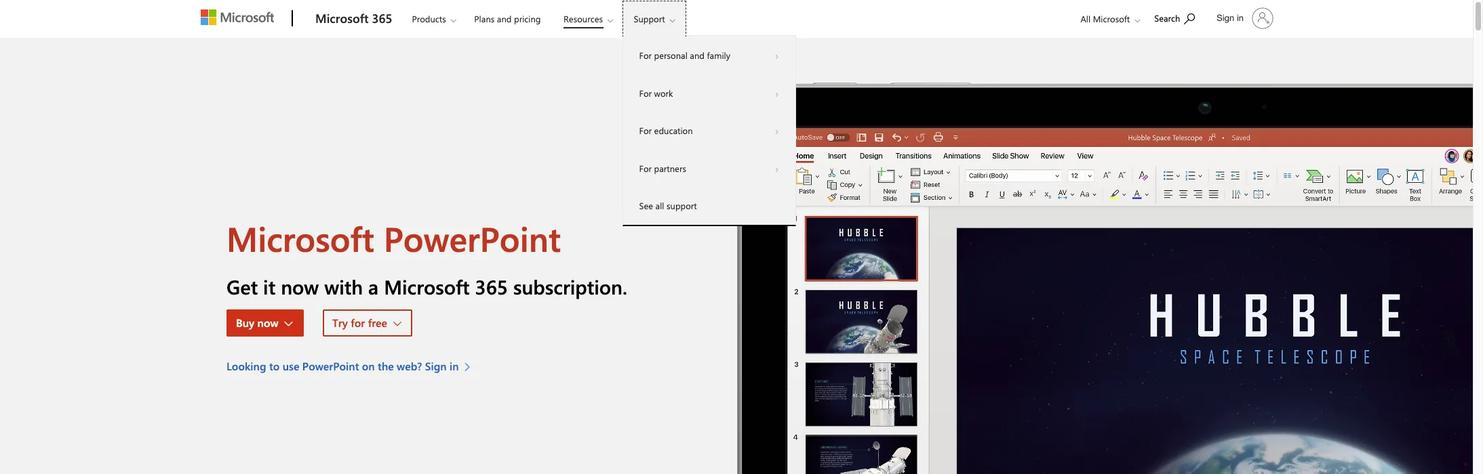 Task type: locate. For each thing, give the bounding box(es) containing it.
0 vertical spatial sign
[[1217, 13, 1235, 23]]

personal
[[654, 50, 688, 61]]

1 horizontal spatial 365
[[475, 274, 508, 300]]

a
[[368, 274, 379, 300]]

microsoft
[[315, 10, 369, 26], [1093, 13, 1130, 24], [227, 216, 374, 261], [384, 274, 470, 300]]

use
[[283, 360, 299, 374]]

sign right web?
[[425, 360, 447, 374]]

search
[[1155, 12, 1181, 24]]

now right buy
[[257, 316, 279, 331]]

all
[[656, 200, 664, 212]]

with
[[324, 274, 363, 300]]

0 vertical spatial and
[[497, 13, 512, 24]]

for work
[[639, 87, 673, 99]]

sign
[[1217, 13, 1235, 23], [425, 360, 447, 374]]

now right it at the left bottom of page
[[281, 274, 319, 300]]

1 horizontal spatial now
[[281, 274, 319, 300]]

for personal and family
[[639, 50, 731, 61]]

search button
[[1149, 2, 1201, 33]]

0 horizontal spatial in
[[450, 360, 459, 374]]

1 for from the top
[[639, 50, 652, 61]]

1 vertical spatial powerpoint
[[302, 360, 359, 374]]

for education button
[[623, 112, 795, 150]]

powerpoint left "on"
[[302, 360, 359, 374]]

0 horizontal spatial 365
[[372, 10, 392, 26]]

powerpoint up get it now with a microsoft 365 subscription.
[[384, 216, 561, 261]]

to
[[269, 360, 280, 374]]

microsoft 365
[[315, 10, 392, 26]]

for left work
[[639, 87, 652, 99]]

in right web?
[[450, 360, 459, 374]]

microsoft inside dropdown button
[[1093, 13, 1130, 24]]

work
[[654, 87, 673, 99]]

looking
[[227, 360, 266, 374]]

for inside dropdown button
[[639, 125, 652, 136]]

looking to use powerpoint on the web? sign in link
[[227, 359, 477, 375]]

0 vertical spatial 365
[[372, 10, 392, 26]]

1 vertical spatial and
[[690, 50, 705, 61]]

1 horizontal spatial in
[[1237, 13, 1244, 23]]

in right 'search' search field
[[1237, 13, 1244, 23]]

for partners button
[[623, 150, 795, 187]]

1 vertical spatial in
[[450, 360, 459, 374]]

sign inside 'link'
[[1217, 13, 1235, 23]]

365
[[372, 10, 392, 26], [475, 274, 508, 300]]

for left partners
[[639, 162, 652, 174]]

try for free button
[[323, 310, 412, 337]]

in
[[1237, 13, 1244, 23], [450, 360, 459, 374]]

sign in link
[[1209, 2, 1279, 35]]

and right plans
[[497, 13, 512, 24]]

now
[[281, 274, 319, 300], [257, 316, 279, 331]]

and
[[497, 13, 512, 24], [690, 50, 705, 61]]

partners
[[654, 162, 686, 174]]

free
[[368, 316, 387, 331]]

for for for personal and family
[[639, 50, 652, 61]]

try for free
[[332, 316, 387, 331]]

0 horizontal spatial and
[[497, 13, 512, 24]]

microsoft image
[[201, 9, 274, 25]]

and left family
[[690, 50, 705, 61]]

0 horizontal spatial now
[[257, 316, 279, 331]]

0 horizontal spatial powerpoint
[[302, 360, 359, 374]]

support
[[634, 13, 665, 24]]

for
[[639, 50, 652, 61], [639, 87, 652, 99], [639, 125, 652, 136], [639, 162, 652, 174]]

all microsoft
[[1081, 13, 1130, 24]]

for left education
[[639, 125, 652, 136]]

see
[[639, 200, 653, 212]]

4 for from the top
[[639, 162, 652, 174]]

buy
[[236, 316, 254, 331]]

support
[[667, 200, 697, 212]]

1 vertical spatial now
[[257, 316, 279, 331]]

powerpoint
[[384, 216, 561, 261], [302, 360, 359, 374]]

plans and pricing
[[474, 13, 541, 24]]

1 horizontal spatial sign
[[1217, 13, 1235, 23]]

0 horizontal spatial sign
[[425, 360, 447, 374]]

try
[[332, 316, 348, 331]]

sign right 'search' search field
[[1217, 13, 1235, 23]]

get
[[227, 274, 258, 300]]

1 horizontal spatial and
[[690, 50, 705, 61]]

web?
[[397, 360, 422, 374]]

2 for from the top
[[639, 87, 652, 99]]

family
[[707, 50, 731, 61]]

buy now button
[[227, 310, 304, 337]]

education
[[654, 125, 693, 136]]

for inside dropdown button
[[639, 87, 652, 99]]

for left personal
[[639, 50, 652, 61]]

now inside dropdown button
[[257, 316, 279, 331]]

for work button
[[623, 74, 795, 112]]

pricing
[[514, 13, 541, 24]]

1 vertical spatial 365
[[475, 274, 508, 300]]

plans
[[474, 13, 495, 24]]

0 vertical spatial in
[[1237, 13, 1244, 23]]

3 for from the top
[[639, 125, 652, 136]]

for for for education
[[639, 125, 652, 136]]

0 vertical spatial powerpoint
[[384, 216, 561, 261]]

products button
[[401, 1, 467, 37]]



Task type: vqa. For each thing, say whether or not it's contained in the screenshot.
Get it now with a Microsoft 365 subscription. in the left bottom of the page
yes



Task type: describe. For each thing, give the bounding box(es) containing it.
the
[[378, 360, 394, 374]]

microsoft 365 link
[[309, 1, 399, 37]]

get it now with a microsoft 365 subscription.
[[227, 274, 628, 300]]

microsoft powerpoint
[[227, 216, 561, 261]]

1 vertical spatial sign
[[425, 360, 447, 374]]

see all support
[[639, 200, 697, 212]]

support button
[[622, 1, 686, 37]]

Search search field
[[1148, 2, 1209, 33]]

for for for work
[[639, 87, 652, 99]]

1 horizontal spatial powerpoint
[[384, 216, 561, 261]]

on
[[362, 360, 375, 374]]

resources
[[564, 13, 603, 24]]

for personal and family button
[[623, 37, 795, 74]]

sign in
[[1217, 13, 1244, 23]]

it
[[263, 274, 276, 300]]

subscription.
[[513, 274, 628, 300]]

for education
[[639, 125, 693, 136]]

plans and pricing link
[[468, 1, 547, 33]]

and inside dropdown button
[[690, 50, 705, 61]]

0 vertical spatial now
[[281, 274, 319, 300]]

buy now
[[236, 316, 279, 331]]

powerpoint inside looking to use powerpoint on the web? sign in link
[[302, 360, 359, 374]]

all
[[1081, 13, 1091, 24]]

for
[[351, 316, 365, 331]]

see all support link
[[623, 187, 795, 225]]

for for for partners
[[639, 162, 652, 174]]

all microsoft button
[[1070, 1, 1147, 37]]

products
[[412, 13, 446, 24]]

for partners
[[639, 162, 686, 174]]

device screen showing a presentation open in powerpoint image
[[737, 38, 1473, 475]]

resources button
[[552, 1, 624, 37]]

in inside 'link'
[[1237, 13, 1244, 23]]

looking to use powerpoint on the web? sign in
[[227, 360, 459, 374]]



